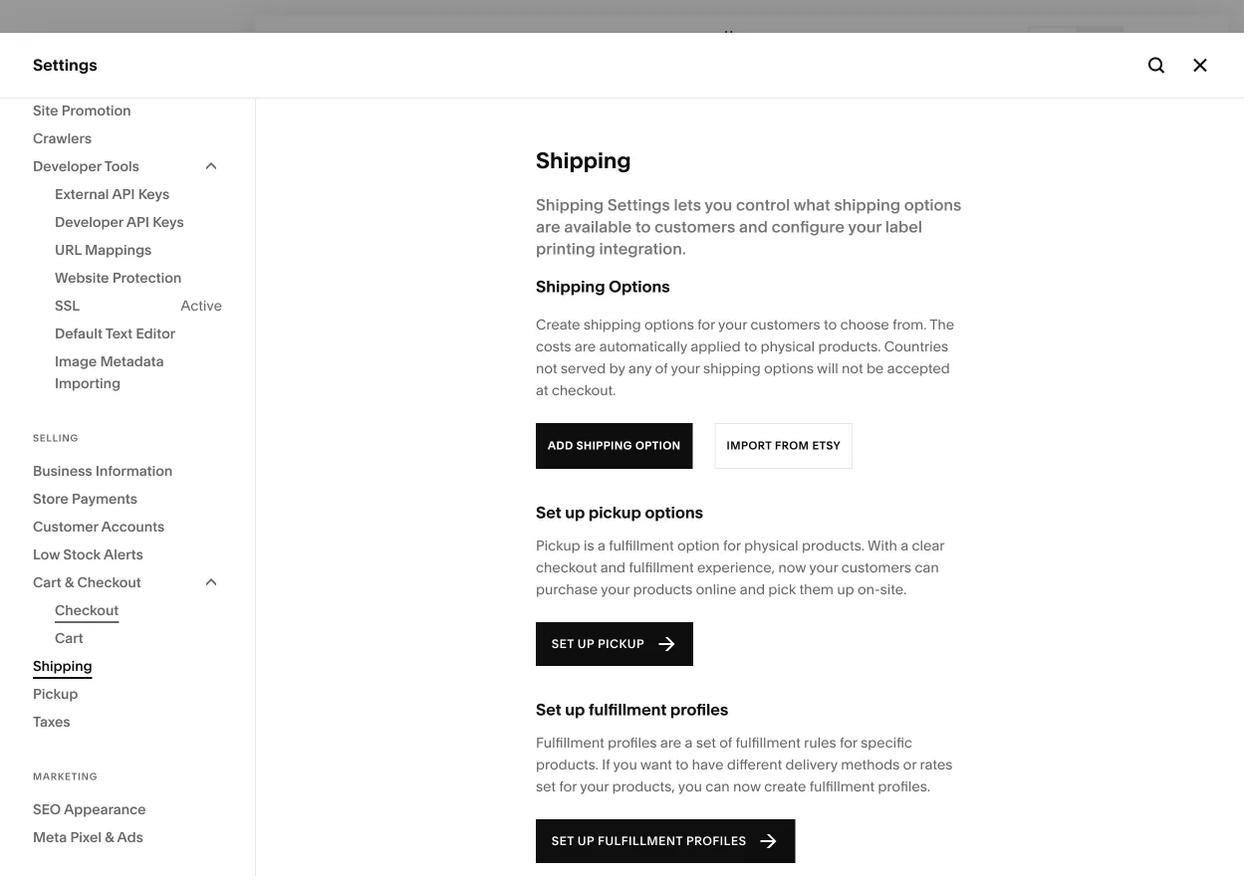 Task type: describe. For each thing, give the bounding box(es) containing it.
can inside fulfillment profiles are a set of fulfillment rules for specific products. if you want to have different delivery methods or rates set for your products, you can now create fulfillment profiles.
[[706, 779, 730, 796]]

low stock alerts link
[[33, 541, 222, 569]]

set up fulfillment
[[536, 700, 562, 720]]

your
[[342, 841, 372, 858]]

tools
[[104, 158, 139, 175]]

set up fulfillment profiles inside button
[[552, 834, 747, 849]]

products. inside fulfillment profiles are a set of fulfillment rules for specific products. if you want to have different delivery methods or rates set for your products, you can now create fulfillment profiles.
[[536, 757, 599, 774]]

shipping options
[[536, 277, 670, 296]]

2 horizontal spatial a
[[901, 538, 909, 554]]

options
[[609, 277, 670, 296]]

import from etsy button
[[715, 423, 853, 469]]

set inside button
[[552, 834, 575, 849]]

to inside shipping settings lets you control what shipping options are available to customers and configure your label printing integration.
[[636, 217, 651, 237]]

set up pickup options
[[536, 503, 704, 523]]

set up fulfillment profiles button
[[536, 820, 796, 864]]

keys for developer api keys
[[153, 214, 184, 231]]

site
[[33, 102, 58, 119]]

metadata
[[100, 353, 164, 370]]

applied
[[691, 338, 741, 355]]

is
[[584, 538, 594, 554]]

1 not from the left
[[536, 360, 558, 377]]

set up pickup button
[[536, 623, 694, 667]]

customer accounts link
[[33, 513, 222, 541]]

acuity
[[33, 300, 81, 320]]

pickup for set up pickup options
[[589, 503, 642, 523]]

help
[[33, 689, 68, 709]]

choose
[[841, 316, 890, 333]]

products. inside create shipping options for your customers to choose from. the costs are automatically applied to physical products. countries not served by any of your shipping options will not be accepted at checkout.
[[819, 338, 881, 355]]

store
[[33, 491, 69, 508]]

your up the them
[[809, 559, 838, 576]]

business
[[33, 463, 92, 480]]

& inside cart & checkout dropdown button
[[65, 574, 74, 591]]

your inside fulfillment profiles are a set of fulfillment rules for specific products. if you want to have different delivery methods or rates set for your products, you can now create fulfillment profiles.
[[580, 779, 609, 796]]

will
[[817, 360, 839, 377]]

most
[[668, 841, 701, 858]]

cart & checkout
[[33, 574, 141, 591]]

shipping inside shipping settings lets you control what shipping options are available to customers and configure your label printing integration.
[[536, 195, 604, 215]]

by
[[609, 360, 625, 377]]

website for website protection
[[55, 270, 109, 286]]

add
[[548, 439, 574, 453]]

are inside fulfillment profiles are a set of fulfillment rules for specific products. if you want to have different delivery methods or rates set for your products, you can now create fulfillment profiles.
[[660, 735, 682, 752]]

from
[[775, 439, 810, 453]]

import from etsy
[[727, 439, 841, 453]]

contacts link
[[33, 229, 221, 252]]

payments
[[72, 491, 137, 508]]

shipping inside shipping settings lets you control what shipping options are available to customers and configure your label printing integration.
[[834, 195, 901, 215]]

checkout.
[[552, 382, 616, 399]]

set up pickup
[[552, 637, 645, 652]]

from.
[[893, 316, 927, 333]]

crawlers
[[33, 130, 92, 147]]

low stock alerts
[[33, 547, 143, 563]]

them
[[800, 581, 834, 598]]

acuity scheduling link
[[33, 299, 221, 323]]

your inside shipping settings lets you control what shipping options are available to customers and configure your label printing integration.
[[848, 217, 882, 237]]

be
[[867, 360, 884, 377]]

alerts
[[104, 547, 143, 563]]

automatically
[[599, 338, 688, 355]]

fulfillment down set up pickup options
[[609, 538, 674, 554]]

are inside shipping settings lets you control what shipping options are available to customers and configure your label printing integration.
[[536, 217, 561, 237]]

developer api keys link
[[55, 208, 222, 236]]

out
[[704, 841, 726, 858]]

image metadata importing
[[55, 353, 164, 392]]

set inside button
[[552, 637, 575, 652]]

0 horizontal spatial a
[[598, 538, 606, 554]]

pickup is a fulfillment option for physical products. with a clear checkout and fulfillment experience, now your customers can purchase your products online and pick them up on-site.
[[536, 538, 945, 598]]

up up is on the left of the page
[[565, 503, 585, 523]]

api for developer
[[126, 214, 149, 231]]

site. inside the pickup is a fulfillment option for physical products. with a clear checkout and fulfillment experience, now your customers can purchase your products online and pick them up on-site.
[[880, 581, 907, 598]]

for inside the pickup is a fulfillment option for physical products. with a clear checkout and fulfillment experience, now your customers can purchase your products online and pick them up on-site.
[[723, 538, 741, 554]]

0 vertical spatial profiles
[[670, 700, 729, 720]]

developer tools link
[[33, 152, 222, 180]]

the
[[930, 316, 955, 333]]

seo appearance
[[33, 802, 146, 819]]

low
[[33, 547, 60, 563]]

site promotion
[[33, 102, 131, 119]]

1 vertical spatial checkout
[[55, 602, 119, 619]]

scheduling
[[85, 300, 171, 320]]

at
[[536, 382, 548, 399]]

label
[[886, 217, 923, 237]]

options up automatically at the top of the page
[[645, 316, 694, 333]]

checkout inside dropdown button
[[77, 574, 141, 591]]

cart for cart
[[55, 630, 83, 647]]

0 vertical spatial set up fulfillment profiles
[[536, 700, 729, 720]]

1 selling from the top
[[33, 159, 84, 178]]

purchase
[[536, 581, 598, 598]]

option
[[677, 538, 720, 554]]

set up checkout
[[536, 503, 562, 523]]

14
[[455, 841, 468, 858]]

default text editor
[[55, 325, 176, 342]]

cart & checkout link
[[33, 569, 222, 597]]

2 vertical spatial now
[[570, 841, 598, 858]]

rubyanndersson@gmail.com
[[79, 770, 241, 785]]

website for website
[[33, 124, 95, 143]]

of inside create shipping options for your customers to choose from. the costs are automatically applied to physical products. countries not served by any of your shipping options will not be accepted at checkout.
[[655, 360, 668, 377]]

clear
[[912, 538, 945, 554]]

options up option
[[645, 503, 704, 523]]

physical inside the pickup is a fulfillment option for physical products. with a clear checkout and fulfillment experience, now your customers can purchase your products online and pick them up on-site.
[[744, 538, 799, 554]]

for down fulfillment
[[559, 779, 577, 796]]

in
[[439, 841, 451, 858]]

create
[[536, 316, 580, 333]]

analytics
[[33, 265, 103, 284]]

customers inside shipping settings lets you control what shipping options are available to customers and configure your label printing integration.
[[655, 217, 736, 237]]

ads
[[117, 829, 143, 846]]

option
[[636, 439, 681, 453]]

products. inside the pickup is a fulfillment option for physical products. with a clear checkout and fulfillment experience, now your customers can purchase your products online and pick them up on-site.
[[802, 538, 865, 554]]

served
[[561, 360, 606, 377]]

get
[[618, 841, 640, 858]]

printing
[[536, 239, 596, 259]]

taxes
[[33, 714, 70, 731]]

profiles inside button
[[687, 834, 747, 849]]

meta pixel & ads link
[[33, 824, 222, 852]]

0 horizontal spatial you
[[613, 757, 637, 774]]

rules
[[804, 735, 837, 752]]

your right out
[[745, 841, 774, 858]]

your left products
[[601, 581, 630, 598]]

trial
[[375, 841, 400, 858]]

available
[[564, 217, 632, 237]]

have
[[692, 757, 724, 774]]

accepted
[[887, 360, 950, 377]]

or
[[903, 757, 917, 774]]

options inside shipping settings lets you control what shipping options are available to customers and configure your label printing integration.
[[904, 195, 962, 215]]

external api keys
[[55, 186, 170, 203]]

what
[[794, 195, 831, 215]]

url
[[55, 242, 82, 259]]

days.
[[471, 841, 505, 858]]

profiles.
[[878, 779, 931, 796]]

fulfillment up different
[[736, 735, 801, 752]]

countries
[[885, 338, 949, 355]]

url mappings
[[55, 242, 152, 259]]

cart & checkout button
[[33, 569, 222, 597]]

options left will at the top of the page
[[764, 360, 814, 377]]



Task type: locate. For each thing, give the bounding box(es) containing it.
1 vertical spatial you
[[613, 757, 637, 774]]

profiles up the want on the bottom of page
[[608, 735, 657, 752]]

different
[[727, 757, 782, 774]]

pickup up checkout
[[536, 538, 581, 554]]

2 vertical spatial settings
[[33, 654, 96, 674]]

site. down create
[[777, 841, 804, 858]]

keys down external api keys link
[[153, 214, 184, 231]]

0 vertical spatial selling
[[33, 159, 84, 178]]

1 vertical spatial selling
[[33, 432, 79, 444]]

up up fulfillment
[[565, 700, 585, 720]]

selling up business
[[33, 432, 79, 444]]

pickup for pickup
[[33, 686, 78, 703]]

of up have
[[720, 735, 732, 752]]

products,
[[612, 779, 675, 796]]

1 vertical spatial cart
[[55, 630, 83, 647]]

set up fulfillment profiles
[[536, 700, 729, 720], [552, 834, 747, 849]]

1 vertical spatial keys
[[153, 214, 184, 231]]

fulfillment inside set up fulfillment profiles button
[[598, 834, 683, 849]]

a right with
[[901, 538, 909, 554]]

seo
[[33, 802, 61, 819]]

2 vertical spatial and
[[740, 581, 765, 598]]

0 vertical spatial keys
[[138, 186, 170, 203]]

1 vertical spatial and
[[601, 559, 626, 576]]

checkout down alerts
[[77, 574, 141, 591]]

settings inside settings "link"
[[33, 654, 96, 674]]

settings link
[[33, 653, 221, 677]]

0 vertical spatial can
[[915, 559, 939, 576]]

1 horizontal spatial pickup
[[536, 538, 581, 554]]

1 vertical spatial &
[[105, 829, 114, 846]]

2 vertical spatial products.
[[536, 757, 599, 774]]

2 horizontal spatial are
[[660, 735, 682, 752]]

of inside fulfillment profiles are a set of fulfillment rules for specific products. if you want to have different delivery methods or rates set for your products, you can now create fulfillment profiles.
[[720, 735, 732, 752]]

0 vertical spatial developer
[[33, 158, 102, 175]]

set left get
[[552, 834, 575, 849]]

ssl
[[55, 297, 80, 314]]

meta pixel & ads
[[33, 829, 143, 846]]

customers up will at the top of the page
[[751, 316, 821, 333]]

marketing inside marketing link
[[33, 194, 110, 214]]

1 horizontal spatial a
[[685, 735, 693, 752]]

stock
[[63, 547, 101, 563]]

0 vertical spatial now
[[779, 559, 806, 576]]

pickup for set up pickup
[[598, 637, 645, 652]]

for inside create shipping options for your customers to choose from. the costs are automatically applied to physical products. countries not served by any of your shipping options will not be accepted at checkout.
[[698, 316, 715, 333]]

1 vertical spatial pickup
[[33, 686, 78, 703]]

0 vertical spatial site.
[[880, 581, 907, 598]]

settings up site promotion
[[33, 55, 97, 75]]

a up have
[[685, 735, 693, 752]]

1 horizontal spatial now
[[733, 779, 761, 796]]

pickup for pickup is a fulfillment option for physical products. with a clear checkout and fulfillment experience, now your customers can purchase your products online and pick them up on-site.
[[536, 538, 581, 554]]

can inside the pickup is a fulfillment option for physical products. with a clear checkout and fulfillment experience, now your customers can purchase your products online and pick them up on-site.
[[915, 559, 939, 576]]

a inside fulfillment profiles are a set of fulfillment rules for specific products. if you want to have different delivery methods or rates set for your products, you can now create fulfillment profiles.
[[685, 735, 693, 752]]

0 horizontal spatial &
[[65, 574, 74, 591]]

to left have
[[676, 757, 689, 774]]

1 horizontal spatial are
[[575, 338, 596, 355]]

0 horizontal spatial not
[[536, 360, 558, 377]]

now up "pick"
[[779, 559, 806, 576]]

2 marketing from the top
[[33, 771, 98, 783]]

0 vertical spatial products.
[[819, 338, 881, 355]]

customers inside the pickup is a fulfillment option for physical products. with a clear checkout and fulfillment experience, now your customers can purchase your products online and pick them up on-site.
[[842, 559, 912, 576]]

protection
[[112, 270, 182, 286]]

developer for developer tools
[[33, 158, 102, 175]]

shipping up automatically at the top of the page
[[584, 316, 641, 333]]

now inside fulfillment profiles are a set of fulfillment rules for specific products. if you want to have different delivery methods or rates set for your products, you can now create fulfillment profiles.
[[733, 779, 761, 796]]

& left ads
[[105, 829, 114, 846]]

1 horizontal spatial you
[[678, 779, 702, 796]]

1 vertical spatial of
[[720, 735, 732, 752]]

0 vertical spatial of
[[655, 360, 668, 377]]

cart down cart & checkout at the left of the page
[[55, 630, 83, 647]]

create shipping options for your customers to choose from. the costs are automatically applied to physical products. countries not served by any of your shipping options will not be accepted at checkout.
[[536, 316, 955, 399]]

0 vertical spatial pickup
[[536, 538, 581, 554]]

0 vertical spatial api
[[112, 186, 135, 203]]

0 vertical spatial shipping
[[834, 195, 901, 215]]

1 vertical spatial developer
[[55, 214, 123, 231]]

settings inside shipping settings lets you control what shipping options are available to customers and configure your label printing integration.
[[608, 195, 670, 215]]

crawlers link
[[33, 125, 222, 152]]

1 horizontal spatial &
[[105, 829, 114, 846]]

& down 'stock'
[[65, 574, 74, 591]]

fulfillment up the if
[[589, 700, 667, 720]]

0 vertical spatial website
[[33, 124, 95, 143]]

2 vertical spatial shipping
[[703, 360, 761, 377]]

set up have
[[696, 735, 716, 752]]

fulfillment down products,
[[598, 834, 683, 849]]

your down "applied"
[[671, 360, 700, 377]]

pickup up the "taxes"
[[33, 686, 78, 703]]

for up "applied"
[[698, 316, 715, 333]]

are up printing
[[536, 217, 561, 237]]

up down purchase
[[578, 637, 595, 652]]

to inside fulfillment profiles are a set of fulfillment rules for specific products. if you want to have different delivery methods or rates set for your products, you can now create fulfillment profiles.
[[676, 757, 689, 774]]

set down fulfillment
[[536, 779, 556, 796]]

you right the if
[[613, 757, 637, 774]]

set down purchase
[[552, 637, 575, 652]]

seo appearance link
[[33, 796, 222, 824]]

options
[[904, 195, 962, 215], [645, 316, 694, 333], [764, 360, 814, 377], [645, 503, 704, 523]]

help link
[[33, 688, 68, 710]]

1 vertical spatial api
[[126, 214, 149, 231]]

site.
[[880, 581, 907, 598], [777, 841, 804, 858]]

pickup inside button
[[598, 637, 645, 652]]

1 horizontal spatial customers
[[751, 316, 821, 333]]

pickup link
[[33, 681, 222, 708]]

1 vertical spatial set
[[536, 779, 556, 796]]

site. down with
[[880, 581, 907, 598]]

selling
[[33, 159, 84, 178], [33, 432, 79, 444]]

your trial ends in 14 days. upgrade now to get the most out of your site.
[[342, 841, 804, 858]]

editor
[[136, 325, 176, 342]]

meta
[[33, 829, 67, 846]]

2 horizontal spatial now
[[779, 559, 806, 576]]

cart down low
[[33, 574, 61, 591]]

can down clear
[[915, 559, 939, 576]]

shipping inside button
[[577, 439, 633, 453]]

cart link
[[55, 625, 222, 653]]

you
[[705, 195, 733, 215], [613, 757, 637, 774], [678, 779, 702, 796]]

cart inside dropdown button
[[33, 574, 61, 591]]

analytics link
[[33, 264, 221, 287]]

shipping up label
[[834, 195, 901, 215]]

you right the lets
[[705, 195, 733, 215]]

set up fulfillment profiles up the want on the bottom of page
[[536, 700, 729, 720]]

0 horizontal spatial site.
[[777, 841, 804, 858]]

physical up experience,
[[744, 538, 799, 554]]

0 vertical spatial physical
[[761, 338, 815, 355]]

website protection link
[[55, 264, 222, 292]]

2 horizontal spatial customers
[[842, 559, 912, 576]]

selling link
[[33, 158, 221, 181]]

marketing up contacts
[[33, 194, 110, 214]]

to left get
[[601, 841, 615, 858]]

can down have
[[706, 779, 730, 796]]

pickup inside the pickup is a fulfillment option for physical products. with a clear checkout and fulfillment experience, now your customers can purchase your products online and pick them up on-site.
[[536, 538, 581, 554]]

ends
[[403, 841, 436, 858]]

0 vertical spatial customers
[[655, 217, 736, 237]]

options up label
[[904, 195, 962, 215]]

pick
[[769, 581, 796, 598]]

products. up the them
[[802, 538, 865, 554]]

settings up integration.
[[608, 195, 670, 215]]

customers down with
[[842, 559, 912, 576]]

lets
[[674, 195, 701, 215]]

now down different
[[733, 779, 761, 796]]

1 vertical spatial now
[[733, 779, 761, 796]]

up left get
[[578, 834, 595, 849]]

store payments
[[33, 491, 137, 508]]

your up "applied"
[[718, 316, 747, 333]]

api up url mappings 'link'
[[126, 214, 149, 231]]

rates
[[920, 757, 953, 774]]

up inside button
[[578, 637, 595, 652]]

keys up developer api keys link
[[138, 186, 170, 203]]

up inside the pickup is a fulfillment option for physical products. with a clear checkout and fulfillment experience, now your customers can purchase your products online and pick them up on-site.
[[837, 581, 855, 598]]

1 vertical spatial customers
[[751, 316, 821, 333]]

1 vertical spatial products.
[[802, 538, 865, 554]]

1 vertical spatial settings
[[608, 195, 670, 215]]

2 vertical spatial of
[[729, 841, 742, 858]]

products. down fulfillment
[[536, 757, 599, 774]]

website down site promotion
[[33, 124, 95, 143]]

1 horizontal spatial shipping
[[703, 360, 761, 377]]

1 vertical spatial pickup
[[598, 637, 645, 652]]

products
[[633, 581, 693, 598]]

you inside shipping settings lets you control what shipping options are available to customers and configure your label printing integration.
[[705, 195, 733, 215]]

site promotion link
[[33, 97, 222, 125]]

1 vertical spatial website
[[55, 270, 109, 286]]

set
[[696, 735, 716, 752], [536, 779, 556, 796]]

1 vertical spatial shipping
[[584, 316, 641, 333]]

0 vertical spatial are
[[536, 217, 561, 237]]

set
[[536, 503, 562, 523], [552, 637, 575, 652], [536, 700, 562, 720], [552, 834, 575, 849]]

now
[[779, 559, 806, 576], [733, 779, 761, 796], [570, 841, 598, 858]]

physical right "applied"
[[761, 338, 815, 355]]

your
[[848, 217, 882, 237], [718, 316, 747, 333], [671, 360, 700, 377], [809, 559, 838, 576], [601, 581, 630, 598], [580, 779, 609, 796], [745, 841, 774, 858]]

text
[[105, 325, 133, 342]]

2 vertical spatial profiles
[[687, 834, 747, 849]]

your down the if
[[580, 779, 609, 796]]

keys for external api keys
[[138, 186, 170, 203]]

1 vertical spatial set up fulfillment profiles
[[552, 834, 747, 849]]

and down control
[[739, 217, 768, 237]]

customers down the lets
[[655, 217, 736, 237]]

developer inside dropdown button
[[33, 158, 102, 175]]

1 vertical spatial profiles
[[608, 735, 657, 752]]

to right "applied"
[[744, 338, 757, 355]]

0 horizontal spatial now
[[570, 841, 598, 858]]

specific
[[861, 735, 913, 752]]

up left on-
[[837, 581, 855, 598]]

default text editor link
[[55, 320, 222, 348]]

are inside create shipping options for your customers to choose from. the costs are automatically applied to physical products. countries not served by any of your shipping options will not be accepted at checkout.
[[575, 338, 596, 355]]

0 vertical spatial you
[[705, 195, 733, 215]]

with
[[868, 538, 898, 554]]

to left choose on the top
[[824, 316, 837, 333]]

1 horizontal spatial set
[[696, 735, 716, 752]]

and right checkout
[[601, 559, 626, 576]]

integration.
[[599, 239, 686, 259]]

your left label
[[848, 217, 882, 237]]

1 vertical spatial site.
[[777, 841, 804, 858]]

profiles
[[670, 700, 729, 720], [608, 735, 657, 752], [687, 834, 747, 849]]

not left be
[[842, 360, 863, 377]]

to
[[636, 217, 651, 237], [824, 316, 837, 333], [744, 338, 757, 355], [676, 757, 689, 774], [601, 841, 615, 858]]

a right is on the left of the page
[[598, 538, 606, 554]]

developer for developer api keys
[[55, 214, 123, 231]]

0 horizontal spatial set
[[536, 779, 556, 796]]

profiles right the
[[687, 834, 747, 849]]

2 horizontal spatial you
[[705, 195, 733, 215]]

checkout link
[[55, 597, 222, 625]]

are up the want on the bottom of page
[[660, 735, 682, 752]]

physical inside create shipping options for your customers to choose from. the costs are automatically applied to physical products. countries not served by any of your shipping options will not be accepted at checkout.
[[761, 338, 815, 355]]

image metadata importing link
[[55, 348, 222, 398]]

api down the selling link
[[112, 186, 135, 203]]

fulfillment
[[536, 735, 605, 752]]

products. down choose on the top
[[819, 338, 881, 355]]

2 vertical spatial customers
[[842, 559, 912, 576]]

0 vertical spatial set
[[696, 735, 716, 752]]

pickup up is on the left of the page
[[589, 503, 642, 523]]

profiles inside fulfillment profiles are a set of fulfillment rules for specific products. if you want to have different delivery methods or rates set for your products, you can now create fulfillment profiles.
[[608, 735, 657, 752]]

not up at
[[536, 360, 558, 377]]

image
[[55, 353, 97, 370]]

any
[[629, 360, 652, 377]]

you down have
[[678, 779, 702, 796]]

set up fulfillment profiles down products,
[[552, 834, 747, 849]]

configure
[[772, 217, 845, 237]]

physical
[[761, 338, 815, 355], [744, 538, 799, 554]]

2 vertical spatial are
[[660, 735, 682, 752]]

2 selling from the top
[[33, 432, 79, 444]]

fulfillment down methods
[[810, 779, 875, 796]]

the
[[643, 841, 664, 858]]

developer tools
[[33, 158, 139, 175]]

developer down crawlers
[[33, 158, 102, 175]]

acuity scheduling
[[33, 300, 171, 320]]

external
[[55, 186, 109, 203]]

pickup down products
[[598, 637, 645, 652]]

developer down external
[[55, 214, 123, 231]]

shipping settings lets you control what shipping options are available to customers and configure your label printing integration.
[[536, 195, 962, 259]]

external api keys link
[[55, 180, 222, 208]]

0 vertical spatial pickup
[[589, 503, 642, 523]]

0 horizontal spatial shipping
[[584, 316, 641, 333]]

website
[[33, 124, 95, 143], [55, 270, 109, 286]]

0 vertical spatial &
[[65, 574, 74, 591]]

asset library
[[33, 619, 133, 638]]

library
[[80, 619, 133, 638]]

fulfillment up products
[[629, 559, 694, 576]]

0 horizontal spatial are
[[536, 217, 561, 237]]

and inside shipping settings lets you control what shipping options are available to customers and configure your label printing integration.
[[739, 217, 768, 237]]

importing
[[55, 375, 121, 392]]

etsy
[[813, 439, 841, 453]]

customers
[[655, 217, 736, 237], [751, 316, 821, 333], [842, 559, 912, 576]]

of right any
[[655, 360, 668, 377]]

1 vertical spatial can
[[706, 779, 730, 796]]

0 horizontal spatial customers
[[655, 217, 736, 237]]

1 vertical spatial physical
[[744, 538, 799, 554]]

asset
[[33, 619, 76, 638]]

marketing up seo
[[33, 771, 98, 783]]

& inside meta pixel & ads link
[[105, 829, 114, 846]]

cart for cart & checkout
[[33, 574, 61, 591]]

shipping down "applied"
[[703, 360, 761, 377]]

0 horizontal spatial pickup
[[33, 686, 78, 703]]

checkout down cart & checkout at the left of the page
[[55, 602, 119, 619]]

api
[[112, 186, 135, 203], [126, 214, 149, 231]]

0 vertical spatial settings
[[33, 55, 97, 75]]

website down the url on the left top of the page
[[55, 270, 109, 286]]

1 vertical spatial are
[[575, 338, 596, 355]]

selling down crawlers
[[33, 159, 84, 178]]

marketing
[[33, 194, 110, 214], [33, 771, 98, 783]]

api for external
[[112, 186, 135, 203]]

1 horizontal spatial not
[[842, 360, 863, 377]]

2 horizontal spatial shipping
[[834, 195, 901, 215]]

0 vertical spatial and
[[739, 217, 768, 237]]

shipping link
[[33, 653, 222, 681]]

to up integration.
[[636, 217, 651, 237]]

and for set up pickup options
[[601, 559, 626, 576]]

2 vertical spatial you
[[678, 779, 702, 796]]

add shipping option
[[548, 439, 681, 453]]

for up experience,
[[723, 538, 741, 554]]

store payments link
[[33, 485, 222, 513]]

now inside the pickup is a fulfillment option for physical products. with a clear checkout and fulfillment experience, now your customers can purchase your products online and pick them up on-site.
[[779, 559, 806, 576]]

accounts
[[101, 519, 165, 536]]

settings down asset
[[33, 654, 96, 674]]

customers inside create shipping options for your customers to choose from. the costs are automatically applied to physical products. countries not served by any of your shipping options will not be accepted at checkout.
[[751, 316, 821, 333]]

methods
[[841, 757, 900, 774]]

2 not from the left
[[842, 360, 863, 377]]

0 vertical spatial marketing
[[33, 194, 110, 214]]

1 marketing from the top
[[33, 194, 110, 214]]

are up served
[[575, 338, 596, 355]]

and down experience,
[[740, 581, 765, 598]]

checkout
[[536, 559, 597, 576]]

up inside button
[[578, 834, 595, 849]]

promotion
[[62, 102, 131, 119]]

now left get
[[570, 841, 598, 858]]

1 vertical spatial marketing
[[33, 771, 98, 783]]

and for shipping
[[739, 217, 768, 237]]

0 vertical spatial cart
[[33, 574, 61, 591]]

1 horizontal spatial can
[[915, 559, 939, 576]]

of right out
[[729, 841, 742, 858]]

0 vertical spatial checkout
[[77, 574, 141, 591]]

1 horizontal spatial site.
[[880, 581, 907, 598]]

home
[[725, 28, 759, 42]]

0 horizontal spatial can
[[706, 779, 730, 796]]

experience,
[[697, 559, 775, 576]]

for right rules on the right bottom of page
[[840, 735, 858, 752]]



Task type: vqa. For each thing, say whether or not it's contained in the screenshot.
the Marketing
yes



